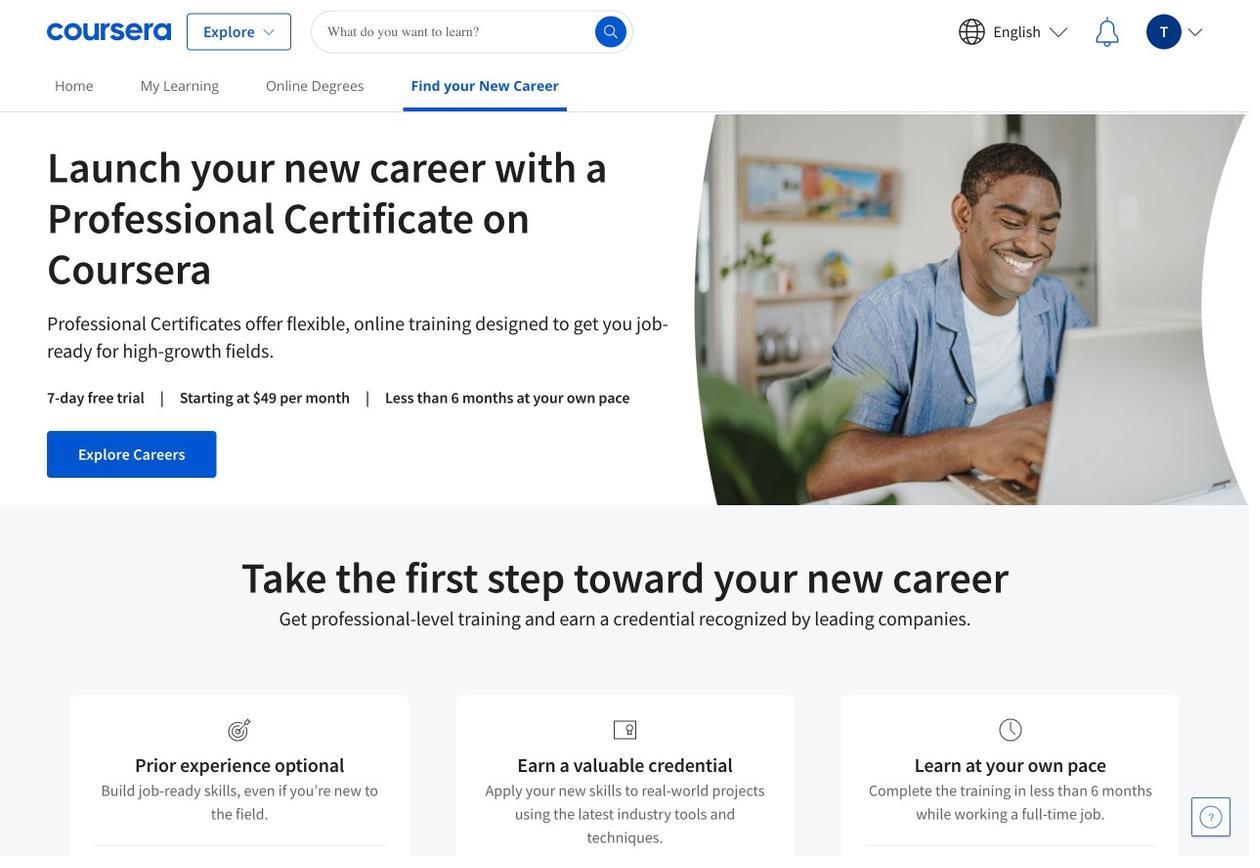 Task type: vqa. For each thing, say whether or not it's contained in the screenshot.
Coursera Image
yes



Task type: describe. For each thing, give the bounding box(es) containing it.
help center image
[[1199, 805, 1223, 829]]



Task type: locate. For each thing, give the bounding box(es) containing it.
None search field
[[311, 10, 633, 53]]

What do you want to learn? text field
[[311, 10, 633, 53]]

coursera image
[[47, 16, 171, 47]]



